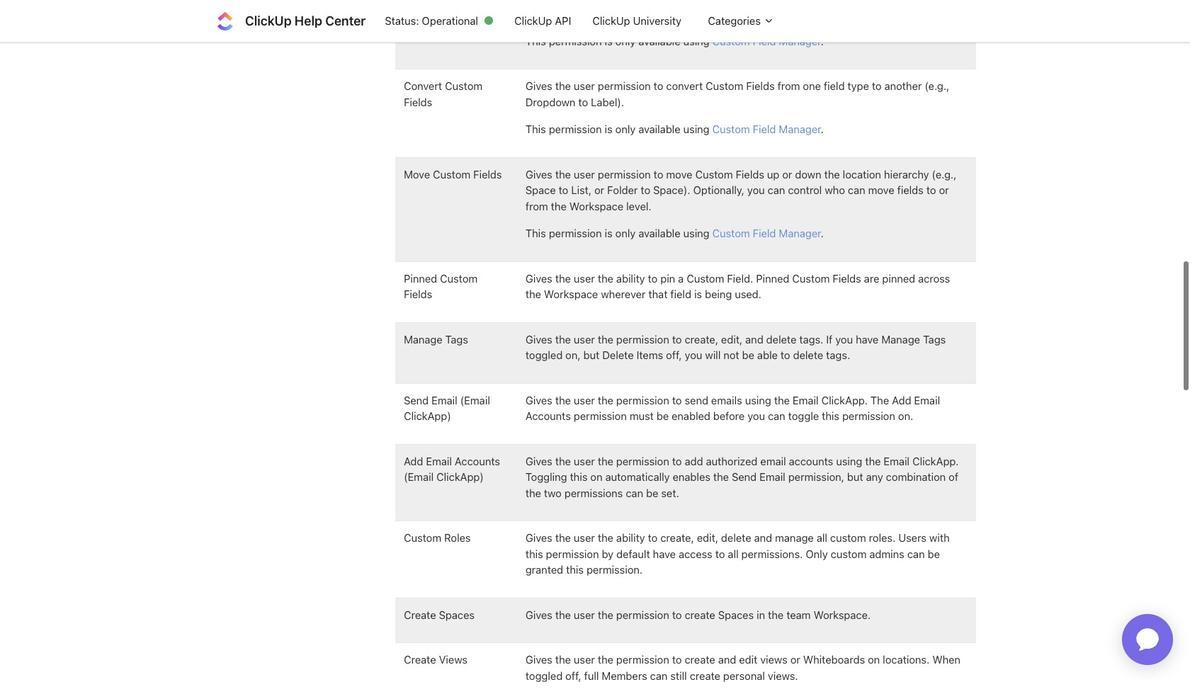 Task type: describe. For each thing, give the bounding box(es) containing it.
still
[[671, 669, 687, 682]]

add
[[685, 455, 704, 467]]

categories
[[708, 14, 764, 27]]

workspace inside gives the user the ability to pin a custom field. pinned custom fields are pinned across the workspace wherever that field is being used.
[[544, 288, 598, 301]]

pinned
[[883, 272, 916, 285]]

to inside gives the user the ability to pin a custom field. pinned custom fields are pinned across the workspace wherever that field is being used.
[[648, 272, 658, 285]]

but inside gives the user the permission to add authorized email accounts using the email clickapp. toggling this on automatically enables the send email permission, but any combination of the two permissions can be set.
[[848, 471, 864, 483]]

whiteboards
[[804, 654, 866, 666]]

send inside the send email (email clickapp)
[[404, 394, 429, 407]]

toggled inside gives the user the permission to create, edit, and delete tags. if you have manage tags toggled on, but delete items off, you will not be able to delete tags.
[[526, 349, 563, 362]]

label).
[[591, 95, 625, 108]]

you right if
[[836, 333, 853, 346]]

same
[[863, 0, 889, 4]]

on,
[[566, 349, 581, 362]]

operational
[[422, 14, 478, 27]]

permission down permission.
[[617, 609, 670, 621]]

you inside gives the user the permission to send emails using the email clickapp. the add email accounts permission must be enabled before you can toggle this permission on.
[[748, 410, 766, 422]]

gives for gives the user the permission to create, edit, and delete tags. if you have manage tags toggled on, but delete items off, you will not be able to delete tags.
[[526, 333, 553, 346]]

send
[[685, 394, 709, 407]]

toggled inside gives the user the permission to create and edit views or whiteboards on locations. when toggled off, full members can still create personal views.
[[526, 669, 563, 682]]

1 horizontal spatial all
[[817, 532, 828, 544]]

locations.
[[883, 654, 930, 666]]

add email accounts (email clickapp)
[[404, 455, 500, 483]]

across
[[919, 272, 951, 285]]

accounts
[[789, 455, 834, 467]]

center
[[325, 13, 366, 28]]

users
[[899, 532, 927, 544]]

merge
[[685, 0, 716, 4]]

using for convert
[[684, 123, 710, 135]]

send inside gives the user the permission to add authorized email accounts using the email clickapp. toggling this on automatically enables the send email permission, but any combination of the two permissions can be set.
[[732, 471, 757, 483]]

be inside gives the user the permission to add authorized email accounts using the email clickapp. toggling this on automatically enables the send email permission, but any combination of the two permissions can be set.
[[646, 487, 659, 499]]

field for custom
[[753, 34, 776, 47]]

who
[[825, 184, 846, 196]]

9 user from the top
[[574, 609, 595, 621]]

gives the user the permission to send emails using the email clickapp. the add email accounts permission must be enabled before you can toggle this permission on.
[[526, 394, 941, 422]]

can down location
[[848, 184, 866, 196]]

add inside add email accounts (email clickapp)
[[404, 455, 423, 467]]

roles.
[[869, 532, 896, 544]]

toggle
[[789, 410, 819, 422]]

optionally,
[[694, 184, 745, 196]]

type inside gives the user the permission to merge multiple custom fields of the same type into a single custom field.
[[892, 0, 914, 4]]

0 vertical spatial custom
[[831, 532, 867, 544]]

1 spaces from the left
[[439, 609, 475, 621]]

will
[[706, 349, 721, 362]]

. for of
[[821, 34, 824, 47]]

send email (email clickapp)
[[404, 394, 490, 422]]

this for gives the user the permission to merge multiple custom fields of the same type into a single custom field.
[[526, 34, 546, 47]]

delete inside gives the user the ability to create, edit, delete and manage all custom roles. users with this permission by default have access to all permissions. only custom admins can be granted this permission.
[[722, 532, 752, 544]]

can down up
[[768, 184, 786, 196]]

is for custom
[[605, 34, 613, 47]]

the
[[871, 394, 890, 407]]

if
[[827, 333, 833, 346]]

but inside gives the user the permission to create, edit, and delete tags. if you have manage tags toggled on, but delete items off, you will not be able to delete tags.
[[584, 349, 600, 362]]

clickup university
[[593, 14, 682, 27]]

automatically
[[606, 471, 670, 483]]

gives for gives the user the ability to create, edit, delete and manage all custom roles. users with this permission by default have access to all permissions. only custom admins can be granted this permission.
[[526, 532, 553, 544]]

0 horizontal spatial tags.
[[800, 333, 824, 346]]

user for automatically
[[574, 455, 595, 467]]

tags inside gives the user the permission to create, edit, and delete tags. if you have manage tags toggled on, but delete items off, you will not be able to delete tags.
[[924, 333, 946, 346]]

user for list,
[[574, 168, 595, 180]]

hierarchy
[[885, 168, 930, 180]]

accounts inside add email accounts (email clickapp)
[[455, 455, 500, 467]]

can inside gives the user the permission to add authorized email accounts using the email clickapp. toggling this on automatically enables the send email permission, but any combination of the two permissions can be set.
[[626, 487, 644, 499]]

clickapp) inside the send email (email clickapp)
[[404, 410, 451, 422]]

user for workspace
[[574, 272, 595, 285]]

two
[[544, 487, 562, 499]]

status: operational
[[385, 14, 478, 27]]

email
[[761, 455, 787, 467]]

can inside gives the user the ability to create, edit, delete and manage all custom roles. users with this permission by default have access to all permissions. only custom admins can be granted this permission.
[[908, 548, 925, 560]]

are
[[865, 272, 880, 285]]

ability for by
[[617, 532, 645, 544]]

gives for gives the user the permission to merge multiple custom fields of the same type into a single custom field.
[[526, 0, 553, 4]]

this up granted
[[526, 548, 543, 560]]

pinned custom fields
[[404, 272, 478, 301]]

any
[[867, 471, 884, 483]]

custom inside gives the user permission to move custom fields up or down the location hierarchy (e.g., space to list, or folder to space). optionally, you can control who can move fields to or from the workspace level.
[[696, 168, 733, 180]]

this permission is only available using custom field manager . for move
[[526, 227, 824, 240]]

manage
[[775, 532, 814, 544]]

when
[[933, 654, 961, 666]]

and inside gives the user the ability to create, edit, delete and manage all custom roles. users with this permission by default have access to all permissions. only custom admins can be granted this permission.
[[755, 532, 773, 544]]

workspace inside gives the user permission to move custom fields up or down the location hierarchy (e.g., space to list, or folder to space). optionally, you can control who can move fields to or from the workspace level.
[[570, 200, 624, 212]]

using inside gives the user the permission to send emails using the email clickapp. the add email accounts permission must be enabled before you can toggle this permission on.
[[746, 394, 772, 407]]

full
[[584, 669, 599, 682]]

set.
[[662, 487, 680, 499]]

manage tags
[[404, 333, 469, 346]]

create for create views
[[404, 654, 436, 666]]

. for field
[[821, 123, 824, 135]]

up
[[768, 168, 780, 180]]

move custom fields
[[404, 168, 502, 180]]

combination
[[886, 471, 946, 483]]

ability for wherever
[[617, 272, 645, 285]]

is for list,
[[605, 227, 613, 240]]

admins
[[870, 548, 905, 560]]

a inside gives the user the permission to merge multiple custom fields of the same type into a single custom field.
[[938, 0, 943, 4]]

(email inside add email accounts (email clickapp)
[[404, 471, 434, 483]]

custom inside the convert custom fields
[[445, 79, 483, 92]]

edit, for delete
[[697, 532, 719, 544]]

pinned inside gives the user the ability to pin a custom field. pinned custom fields are pinned across the workspace wherever that field is being used.
[[756, 272, 790, 285]]

permission inside gives the user the permission to add authorized email accounts using the email clickapp. toggling this on automatically enables the send email permission, but any combination of the two permissions can be set.
[[617, 455, 670, 467]]

toggling
[[526, 471, 567, 483]]

gives the user the ability to pin a custom field. pinned custom fields are pinned across the workspace wherever that field is being used.
[[526, 272, 951, 301]]

manager for one
[[779, 123, 821, 135]]

type inside gives the user permission to convert custom fields from one field type to another (e.g., dropdown to label).
[[848, 79, 870, 92]]

1 manage from the left
[[404, 333, 443, 346]]

1 horizontal spatial move
[[869, 184, 895, 196]]

not
[[724, 349, 740, 362]]

views.
[[768, 669, 799, 682]]

email inside the send email (email clickapp)
[[432, 394, 458, 407]]

edit, for and
[[722, 333, 743, 346]]

on.
[[899, 410, 914, 422]]

clickup api
[[515, 14, 572, 27]]

create views
[[404, 654, 468, 666]]

permissions.
[[742, 548, 803, 560]]

using inside gives the user the permission to add authorized email accounts using the email clickapp. toggling this on automatically enables the send email permission, but any combination of the two permissions can be set.
[[837, 455, 863, 467]]

create for and
[[685, 654, 716, 666]]

enables
[[673, 471, 711, 483]]

email up toggle
[[793, 394, 819, 407]]

access
[[679, 548, 713, 560]]

views
[[439, 654, 468, 666]]

personal
[[724, 669, 765, 682]]

1 horizontal spatial tags.
[[827, 349, 851, 362]]

user for must
[[574, 394, 595, 407]]

1 vertical spatial delete
[[794, 349, 824, 362]]

available for move
[[639, 227, 681, 240]]

fields inside gives the user the permission to merge multiple custom fields of the same type into a single custom field.
[[801, 0, 829, 4]]

create for create spaces
[[404, 609, 436, 621]]

have inside gives the user the permission to create, edit, and delete tags. if you have manage tags toggled on, but delete items off, you will not be able to delete tags.
[[856, 333, 879, 346]]

user for custom
[[574, 0, 595, 4]]

team
[[787, 609, 811, 621]]

you left will
[[685, 349, 703, 362]]

gives the user the ability to create, edit, delete and manage all custom roles. users with this permission by default have access to all permissions. only custom admins can be granted this permission.
[[526, 532, 950, 576]]

multiple
[[719, 0, 757, 4]]

gives the user the permission to create, edit, and delete tags. if you have manage tags toggled on, but delete items off, you will not be able to delete tags.
[[526, 333, 946, 362]]

or right up
[[783, 168, 793, 180]]

on inside gives the user the permission to create and edit views or whiteboards on locations. when toggled off, full members can still create personal views.
[[868, 654, 881, 666]]

field. inside gives the user the permission to merge multiple custom fields of the same type into a single custom field.
[[598, 7, 624, 20]]

clickup for clickup help center
[[245, 13, 292, 28]]

status:
[[385, 14, 419, 27]]

before
[[714, 410, 745, 422]]

be inside gives the user the permission to send emails using the email clickapp. the add email accounts permission must be enabled before you can toggle this permission on.
[[657, 410, 669, 422]]

permission down api
[[549, 34, 602, 47]]

this for gives the user permission to convert custom fields from one field type to another (e.g., dropdown to label).
[[526, 123, 546, 135]]

authorized
[[706, 455, 758, 467]]

(e.g., for gives the user permission to convert custom fields from one field type to another (e.g., dropdown to label).
[[925, 79, 950, 92]]

be inside gives the user the ability to create, edit, delete and manage all custom roles. users with this permission by default have access to all permissions. only custom admins can be granted this permission.
[[928, 548, 940, 560]]

wherever
[[601, 288, 646, 301]]

. for down
[[821, 227, 824, 240]]

emails
[[712, 394, 743, 407]]

permission down the
[[843, 410, 896, 422]]

2 vertical spatial create
[[690, 669, 721, 682]]

gives for gives the user the permission to create and edit views or whiteboards on locations. when toggled off, full members can still create personal views.
[[526, 654, 553, 666]]

being
[[705, 288, 732, 301]]

gives for gives the user the ability to pin a custom field. pinned custom fields are pinned across the workspace wherever that field is being used.
[[526, 272, 553, 285]]

list,
[[571, 184, 592, 196]]

space).
[[654, 184, 691, 196]]

gives the user the permission to create and edit views or whiteboards on locations. when toggled off, full members can still create personal views.
[[526, 654, 961, 682]]

by
[[602, 548, 614, 560]]

manager for or
[[779, 227, 821, 240]]

convert custom fields
[[404, 79, 483, 108]]

delete
[[603, 349, 634, 362]]

must
[[630, 410, 654, 422]]

clickup api link
[[504, 8, 582, 34]]

of inside gives the user the permission to add authorized email accounts using the email clickapp. toggling this on automatically enables the send email permission, but any combination of the two permissions can be set.
[[949, 471, 959, 483]]

custom field manager link for up
[[713, 227, 821, 240]]

permission inside gives the user the permission to create and edit views or whiteboards on locations. when toggled off, full members can still create personal views.
[[617, 654, 670, 666]]

clickup for clickup university
[[593, 14, 631, 27]]

of inside gives the user the permission to merge multiple custom fields of the same type into a single custom field.
[[832, 0, 842, 4]]

custom field manager link for custom
[[713, 34, 821, 47]]

create for spaces
[[685, 609, 716, 621]]

one
[[803, 79, 821, 92]]



Task type: vqa. For each thing, say whether or not it's contained in the screenshot.
You can disconnect an app from ClickUp if you no longer need it. at the bottom
no



Task type: locate. For each thing, give the bounding box(es) containing it.
permission up 'automatically'
[[617, 455, 670, 467]]

1 . from the top
[[821, 34, 824, 47]]

all up only
[[817, 532, 828, 544]]

0 vertical spatial all
[[817, 532, 828, 544]]

. down one
[[821, 123, 824, 135]]

is down 'folder'
[[605, 227, 613, 240]]

field down categories "dropdown button"
[[753, 34, 776, 47]]

create left in
[[685, 609, 716, 621]]

fields inside gives the user permission to convert custom fields from one field type to another (e.g., dropdown to label).
[[747, 79, 775, 92]]

type
[[892, 0, 914, 4], [848, 79, 870, 92]]

2 toggled from the top
[[526, 669, 563, 682]]

email down the send email (email clickapp)
[[426, 455, 452, 467]]

and up permissions.
[[755, 532, 773, 544]]

gives inside gives the user the permission to merge multiple custom fields of the same type into a single custom field.
[[526, 0, 553, 4]]

this down dropdown
[[526, 123, 546, 135]]

create spaces
[[404, 609, 475, 621]]

custom
[[831, 532, 867, 544], [831, 548, 867, 560]]

field for up
[[753, 227, 776, 240]]

create left views
[[404, 654, 436, 666]]

3 custom field manager link from the top
[[713, 227, 821, 240]]

you right optionally,
[[748, 184, 765, 196]]

create,
[[685, 333, 719, 346], [661, 532, 694, 544]]

1 vertical spatial this
[[526, 123, 546, 135]]

fields left one
[[747, 79, 775, 92]]

6 user from the top
[[574, 394, 595, 407]]

only for field.
[[616, 34, 636, 47]]

manager up one
[[779, 34, 821, 47]]

user inside gives the user the ability to create, edit, delete and manage all custom roles. users with this permission by default have access to all permissions. only custom admins can be granted this permission.
[[574, 532, 595, 544]]

0 vertical spatial toggled
[[526, 349, 563, 362]]

(e.g., inside gives the user permission to convert custom fields from one field type to another (e.g., dropdown to label).
[[925, 79, 950, 92]]

0 horizontal spatial field
[[671, 288, 692, 301]]

. down control
[[821, 227, 824, 240]]

1 horizontal spatial field
[[824, 79, 845, 92]]

user inside gives the user the ability to pin a custom field. pinned custom fields are pinned across the workspace wherever that field is being used.
[[574, 272, 595, 285]]

1 vertical spatial accounts
[[455, 455, 500, 467]]

1 vertical spatial all
[[728, 548, 739, 560]]

email down email
[[760, 471, 786, 483]]

user inside gives the user the permission to create and edit views or whiteboards on locations. when toggled off, full members can still create personal views.
[[574, 654, 595, 666]]

be down with on the bottom right of the page
[[928, 548, 940, 560]]

field for from
[[753, 123, 776, 135]]

1 vertical spatial but
[[848, 471, 864, 483]]

permission inside gives the user the permission to create, edit, and delete tags. if you have manage tags toggled on, but delete items off, you will not be able to delete tags.
[[617, 333, 670, 346]]

permission down dropdown
[[549, 123, 602, 135]]

able
[[758, 349, 778, 362]]

off,
[[666, 349, 682, 362], [566, 669, 582, 682]]

3 manager from the top
[[779, 227, 821, 240]]

field. inside gives the user the ability to pin a custom field. pinned custom fields are pinned across the workspace wherever that field is being used.
[[727, 272, 754, 285]]

edit,
[[722, 333, 743, 346], [697, 532, 719, 544]]

1 vertical spatial toggled
[[526, 669, 563, 682]]

3 available from the top
[[639, 227, 681, 240]]

manage
[[404, 333, 443, 346], [882, 333, 921, 346]]

user for on,
[[574, 333, 595, 346]]

you
[[748, 184, 765, 196], [836, 333, 853, 346], [685, 349, 703, 362], [748, 410, 766, 422]]

can down 'automatically'
[[626, 487, 644, 499]]

1 vertical spatial send
[[732, 471, 757, 483]]

tags down "across"
[[924, 333, 946, 346]]

clickapp)
[[404, 410, 451, 422], [437, 471, 484, 483]]

send
[[404, 394, 429, 407], [732, 471, 757, 483]]

1 horizontal spatial edit,
[[722, 333, 743, 346]]

clickup inside clickup university link
[[593, 14, 631, 27]]

1 vertical spatial on
[[868, 654, 881, 666]]

1 vertical spatial clickapp)
[[437, 471, 484, 483]]

you inside gives the user permission to move custom fields up or down the location hierarchy (e.g., space to list, or folder to space). optionally, you can control who can move fields to or from the workspace level.
[[748, 184, 765, 196]]

can inside gives the user the permission to create and edit views or whiteboards on locations. when toggled off, full members can still create personal views.
[[650, 669, 668, 682]]

all right access
[[728, 548, 739, 560]]

0 vertical spatial have
[[856, 333, 879, 346]]

and inside gives the user the permission to create and edit views or whiteboards on locations. when toggled off, full members can still create personal views.
[[719, 654, 737, 666]]

clickup help center
[[245, 13, 366, 28]]

type left into
[[892, 0, 914, 4]]

pinned up the used. at the right of the page
[[756, 272, 790, 285]]

0 horizontal spatial tags
[[446, 333, 469, 346]]

1 vertical spatial move
[[869, 184, 895, 196]]

0 horizontal spatial field.
[[598, 7, 624, 20]]

1 horizontal spatial clickapp.
[[913, 455, 959, 467]]

using for move
[[684, 227, 710, 240]]

folder
[[608, 184, 638, 196]]

fields inside gives the user permission to move custom fields up or down the location hierarchy (e.g., space to list, or folder to space). optionally, you can control who can move fields to or from the workspace level.
[[736, 168, 765, 180]]

be
[[743, 349, 755, 362], [657, 410, 669, 422], [646, 487, 659, 499], [928, 548, 940, 560]]

1 vertical spatial have
[[653, 548, 676, 560]]

can inside gives the user the permission to send emails using the email clickapp. the add email accounts permission must be enabled before you can toggle this permission on.
[[768, 410, 786, 422]]

create right "still"
[[690, 669, 721, 682]]

ability inside gives the user the ability to create, edit, delete and manage all custom roles. users with this permission by default have access to all permissions. only custom admins can be granted this permission.
[[617, 532, 645, 544]]

custom field manager link down categories "dropdown button"
[[713, 34, 821, 47]]

or right fields
[[940, 184, 950, 196]]

2 ability from the top
[[617, 532, 645, 544]]

the inside gives the user permission to convert custom fields from one field type to another (e.g., dropdown to label).
[[556, 79, 571, 92]]

0 vertical spatial type
[[892, 0, 914, 4]]

0 vertical spatial accounts
[[526, 410, 571, 422]]

and inside gives the user the permission to create, edit, and delete tags. if you have manage tags toggled on, but delete items off, you will not be able to delete tags.
[[746, 333, 764, 346]]

with
[[930, 532, 950, 544]]

field inside gives the user the ability to pin a custom field. pinned custom fields are pinned across the workspace wherever that field is being used.
[[671, 288, 692, 301]]

permission down the list,
[[549, 227, 602, 240]]

have inside gives the user the ability to create, edit, delete and manage all custom roles. users with this permission by default have access to all permissions. only custom admins can be granted this permission.
[[653, 548, 676, 560]]

0 horizontal spatial manage
[[404, 333, 443, 346]]

down
[[796, 168, 822, 180]]

7 user from the top
[[574, 455, 595, 467]]

and
[[746, 333, 764, 346], [755, 532, 773, 544], [719, 654, 737, 666]]

. up one
[[821, 34, 824, 47]]

1 vertical spatial tags.
[[827, 349, 851, 362]]

1 horizontal spatial field.
[[727, 272, 754, 285]]

into
[[917, 0, 935, 4]]

2 user from the top
[[574, 79, 595, 92]]

tags
[[446, 333, 469, 346], [924, 333, 946, 346]]

permission.
[[587, 564, 643, 576]]

roles
[[444, 532, 471, 544]]

user inside gives the user the permission to create, edit, and delete tags. if you have manage tags toggled on, but delete items off, you will not be able to delete tags.
[[574, 333, 595, 346]]

members
[[602, 669, 648, 682]]

clickup left 'help'
[[245, 13, 292, 28]]

user for permission
[[574, 532, 595, 544]]

to
[[673, 0, 682, 4], [654, 79, 664, 92], [872, 79, 882, 92], [579, 95, 588, 108], [654, 168, 664, 180], [559, 184, 569, 196], [641, 184, 651, 196], [927, 184, 937, 196], [648, 272, 658, 285], [673, 333, 682, 346], [781, 349, 791, 362], [673, 394, 682, 407], [673, 455, 682, 467], [648, 532, 658, 544], [716, 548, 725, 560], [673, 609, 682, 621], [673, 654, 682, 666]]

tags.
[[800, 333, 824, 346], [827, 349, 851, 362]]

off, right items in the right of the page
[[666, 349, 682, 362]]

0 horizontal spatial move
[[667, 168, 693, 180]]

0 vertical spatial (e.g.,
[[925, 79, 950, 92]]

clickapp. inside gives the user the permission to add authorized email accounts using the email clickapp. toggling this on automatically enables the send email permission, but any combination of the two permissions can be set.
[[913, 455, 959, 467]]

pinned
[[404, 272, 437, 285], [756, 272, 790, 285]]

6 gives from the top
[[526, 394, 553, 407]]

clickup left university
[[593, 14, 631, 27]]

manager for fields
[[779, 34, 821, 47]]

email down manage tags
[[432, 394, 458, 407]]

email inside add email accounts (email clickapp)
[[426, 455, 452, 467]]

fields inside the convert custom fields
[[404, 95, 433, 108]]

email right the
[[915, 394, 941, 407]]

gives for gives the user the permission to add authorized email accounts using the email clickapp. toggling this on automatically enables the send email permission, but any combination of the two permissions can be set.
[[526, 455, 553, 467]]

email up combination
[[884, 455, 910, 467]]

1 horizontal spatial a
[[938, 0, 943, 4]]

accounts inside gives the user the permission to send emails using the email clickapp. the add email accounts permission must be enabled before you can toggle this permission on.
[[526, 410, 571, 422]]

1 vertical spatial from
[[526, 200, 548, 212]]

this permission is only available using custom field manager . down convert
[[526, 123, 824, 135]]

toggled
[[526, 349, 563, 362], [526, 669, 563, 682]]

this inside gives the user the permission to send emails using the email clickapp. the add email accounts permission must be enabled before you can toggle this permission on.
[[822, 410, 840, 422]]

user for label).
[[574, 79, 595, 92]]

edit, up not
[[722, 333, 743, 346]]

2 vertical spatial custom field manager link
[[713, 227, 821, 240]]

permission up items in the right of the page
[[617, 333, 670, 346]]

api
[[555, 14, 572, 27]]

3 this permission is only available using custom field manager . from the top
[[526, 227, 824, 240]]

create up create views
[[404, 609, 436, 621]]

clickup inside clickup api link
[[515, 14, 552, 27]]

to inside gives the user the permission to merge multiple custom fields of the same type into a single custom field.
[[673, 0, 682, 4]]

.
[[821, 34, 824, 47], [821, 123, 824, 135], [821, 227, 824, 240]]

0 horizontal spatial clickapp.
[[822, 394, 868, 407]]

(email inside the send email (email clickapp)
[[461, 394, 490, 407]]

0 vertical spatial but
[[584, 349, 600, 362]]

1 vertical spatial add
[[404, 455, 423, 467]]

0 vertical spatial field.
[[598, 7, 624, 20]]

fields right move
[[474, 168, 502, 180]]

field down gives the user permission to move custom fields up or down the location hierarchy (e.g., space to list, or folder to space). optionally, you can control who can move fields to or from the workspace level.
[[753, 227, 776, 240]]

gives inside gives the user the permission to create, edit, and delete tags. if you have manage tags toggled on, but delete items off, you will not be able to delete tags.
[[526, 333, 553, 346]]

0 vertical spatial only
[[616, 34, 636, 47]]

tags. down if
[[827, 349, 851, 362]]

manager
[[779, 34, 821, 47], [779, 123, 821, 135], [779, 227, 821, 240]]

1 vertical spatial ability
[[617, 532, 645, 544]]

2 custom field manager link from the top
[[713, 123, 821, 135]]

on left locations.
[[868, 654, 881, 666]]

0 vertical spatial workspace
[[570, 200, 624, 212]]

workspace left wherever
[[544, 288, 598, 301]]

or right the list,
[[595, 184, 605, 196]]

1 vertical spatial create
[[685, 654, 716, 666]]

permission up clickup university at the top of the page
[[617, 0, 670, 4]]

0 vertical spatial field
[[824, 79, 845, 92]]

1 horizontal spatial type
[[892, 0, 914, 4]]

gives for gives the user the permission to send emails using the email clickapp. the add email accounts permission must be enabled before you can toggle this permission on.
[[526, 394, 553, 407]]

1 tags from the left
[[446, 333, 469, 346]]

(e.g.,
[[925, 79, 950, 92], [932, 168, 957, 180]]

help
[[295, 13, 322, 28]]

edit, inside gives the user the ability to create, edit, delete and manage all custom roles. users with this permission by default have access to all permissions. only custom admins can be granted this permission.
[[697, 532, 719, 544]]

2 vertical spatial this
[[526, 227, 546, 240]]

be right not
[[743, 349, 755, 362]]

field
[[824, 79, 845, 92], [671, 288, 692, 301]]

5 gives from the top
[[526, 333, 553, 346]]

location
[[843, 168, 882, 180]]

available down level.
[[639, 227, 681, 240]]

1 horizontal spatial manage
[[882, 333, 921, 346]]

0 vertical spatial field
[[753, 34, 776, 47]]

gives inside gives the user the permission to create and edit views or whiteboards on locations. when toggled off, full members can still create personal views.
[[526, 654, 553, 666]]

0 vertical spatial clickapp.
[[822, 394, 868, 407]]

clickup
[[245, 13, 292, 28], [515, 14, 552, 27], [593, 14, 631, 27]]

9 gives from the top
[[526, 609, 553, 621]]

clickup inside clickup help center link
[[245, 13, 292, 28]]

10 user from the top
[[574, 654, 595, 666]]

clickup left api
[[515, 14, 552, 27]]

this inside gives the user the permission to add authorized email accounts using the email clickapp. toggling this on automatically enables the send email permission, but any combination of the two permissions can be set.
[[570, 471, 588, 483]]

0 vertical spatial create,
[[685, 333, 719, 346]]

1 vertical spatial custom
[[831, 548, 867, 560]]

application
[[1106, 598, 1191, 683]]

2 vertical spatial manager
[[779, 227, 821, 240]]

tags. left if
[[800, 333, 824, 346]]

0 vertical spatial off,
[[666, 349, 682, 362]]

1 vertical spatial only
[[616, 123, 636, 135]]

pinned inside pinned custom fields
[[404, 272, 437, 285]]

available for convert
[[639, 123, 681, 135]]

permission inside gives the user permission to move custom fields up or down the location hierarchy (e.g., space to list, or folder to space). optionally, you can control who can move fields to or from the workspace level.
[[598, 168, 651, 180]]

clickapp. left the
[[822, 394, 868, 407]]

3 user from the top
[[574, 168, 595, 180]]

8 gives from the top
[[526, 532, 553, 544]]

1 horizontal spatial add
[[892, 394, 912, 407]]

ability inside gives the user the ability to pin a custom field. pinned custom fields are pinned across the workspace wherever that field is being used.
[[617, 272, 645, 285]]

that
[[649, 288, 668, 301]]

(e.g., for gives the user permission to move custom fields up or down the location hierarchy (e.g., space to list, or folder to space). optionally, you can control who can move fields to or from the workspace level.
[[932, 168, 957, 180]]

available down university
[[639, 34, 681, 47]]

gives for gives the user permission to move custom fields up or down the location hierarchy (e.g., space to list, or folder to space). optionally, you can control who can move fields to or from the workspace level.
[[526, 168, 553, 180]]

0 horizontal spatial off,
[[566, 669, 582, 682]]

2 vertical spatial only
[[616, 227, 636, 240]]

off, inside gives the user the permission to create, edit, and delete tags. if you have manage tags toggled on, but delete items off, you will not be able to delete tags.
[[666, 349, 682, 362]]

can left "still"
[[650, 669, 668, 682]]

0 vertical spatial create
[[404, 609, 436, 621]]

1 only from the top
[[616, 34, 636, 47]]

5 user from the top
[[574, 333, 595, 346]]

have right if
[[856, 333, 879, 346]]

custom
[[760, 0, 798, 4], [557, 7, 595, 20], [713, 34, 750, 47], [445, 79, 483, 92], [706, 79, 744, 92], [713, 123, 750, 135], [433, 168, 471, 180], [696, 168, 733, 180], [713, 227, 750, 240], [440, 272, 478, 285], [687, 272, 725, 285], [793, 272, 830, 285], [404, 532, 442, 544]]

field.
[[598, 7, 624, 20], [727, 272, 754, 285]]

workspace.
[[814, 609, 871, 621]]

0 horizontal spatial from
[[526, 200, 548, 212]]

7 gives from the top
[[526, 455, 553, 467]]

0 vertical spatial edit,
[[722, 333, 743, 346]]

1 vertical spatial clickapp.
[[913, 455, 959, 467]]

0 vertical spatial .
[[821, 34, 824, 47]]

gives the user the permission to create spaces in the team workspace.
[[526, 609, 871, 621]]

this
[[526, 34, 546, 47], [526, 123, 546, 135], [526, 227, 546, 240]]

and up able
[[746, 333, 764, 346]]

add inside gives the user the permission to send emails using the email clickapp. the add email accounts permission must be enabled before you can toggle this permission on.
[[892, 394, 912, 407]]

3 field from the top
[[753, 227, 776, 240]]

categories button
[[692, 8, 780, 34]]

1 toggled from the top
[[526, 349, 563, 362]]

all
[[817, 532, 828, 544], [728, 548, 739, 560]]

2 vertical spatial delete
[[722, 532, 752, 544]]

2 . from the top
[[821, 123, 824, 135]]

field right one
[[824, 79, 845, 92]]

3 only from the top
[[616, 227, 636, 240]]

fields left up
[[736, 168, 765, 180]]

is down clickup university link
[[605, 34, 613, 47]]

1 create from the top
[[404, 609, 436, 621]]

permission left must at the right
[[574, 410, 627, 422]]

3 gives from the top
[[526, 168, 553, 180]]

2 available from the top
[[639, 123, 681, 135]]

1 vertical spatial this permission is only available using custom field manager .
[[526, 123, 824, 135]]

user
[[574, 0, 595, 4], [574, 79, 595, 92], [574, 168, 595, 180], [574, 272, 595, 285], [574, 333, 595, 346], [574, 394, 595, 407], [574, 455, 595, 467], [574, 532, 595, 544], [574, 609, 595, 621], [574, 654, 595, 666]]

1 vertical spatial create,
[[661, 532, 694, 544]]

or up the views.
[[791, 654, 801, 666]]

1 vertical spatial workspace
[[544, 288, 598, 301]]

user inside gives the user the permission to add authorized email accounts using the email clickapp. toggling this on automatically enables the send email permission, but any combination of the two permissions can be set.
[[574, 455, 595, 467]]

fields inside pinned custom fields
[[404, 288, 433, 301]]

gives inside gives the user the ability to pin a custom field. pinned custom fields are pinned across the workspace wherever that field is being used.
[[526, 272, 553, 285]]

using down optionally,
[[684, 227, 710, 240]]

1 horizontal spatial of
[[949, 471, 959, 483]]

0 horizontal spatial a
[[678, 272, 684, 285]]

user inside gives the user the permission to merge multiple custom fields of the same type into a single custom field.
[[574, 0, 595, 4]]

is inside gives the user the ability to pin a custom field. pinned custom fields are pinned across the workspace wherever that field is being used.
[[695, 288, 702, 301]]

1 horizontal spatial pinned
[[756, 272, 790, 285]]

10 gives from the top
[[526, 654, 553, 666]]

(e.g., inside gives the user permission to move custom fields up or down the location hierarchy (e.g., space to list, or folder to space). optionally, you can control who can move fields to or from the workspace level.
[[932, 168, 957, 180]]

manage inside gives the user the permission to create, edit, and delete tags. if you have manage tags toggled on, but delete items off, you will not be able to delete tags.
[[882, 333, 921, 346]]

1 vertical spatial and
[[755, 532, 773, 544]]

only
[[806, 548, 828, 560]]

spaces up views
[[439, 609, 475, 621]]

2 gives from the top
[[526, 79, 553, 92]]

another
[[885, 79, 922, 92]]

clickup for clickup api
[[515, 14, 552, 27]]

4 user from the top
[[574, 272, 595, 285]]

enabled
[[672, 410, 711, 422]]

ability up wherever
[[617, 272, 645, 285]]

1 gives from the top
[[526, 0, 553, 4]]

1 ability from the top
[[617, 272, 645, 285]]

to inside gives the user the permission to add authorized email accounts using the email clickapp. toggling this on automatically enables the send email permission, but any combination of the two permissions can be set.
[[673, 455, 682, 467]]

8 user from the top
[[574, 532, 595, 544]]

permissions
[[565, 487, 623, 499]]

custom left roles.
[[831, 532, 867, 544]]

0 vertical spatial manager
[[779, 34, 821, 47]]

1 vertical spatial field
[[753, 123, 776, 135]]

this permission is only available using custom field manager . down university
[[526, 34, 824, 47]]

using for to
[[684, 34, 710, 47]]

custom roles
[[404, 532, 471, 544]]

workspace down the list,
[[570, 200, 624, 212]]

create
[[404, 609, 436, 621], [404, 654, 436, 666]]

(e.g., right the hierarchy
[[932, 168, 957, 180]]

ability up default
[[617, 532, 645, 544]]

gives the user permission to convert custom fields from one field type to another (e.g., dropdown to label).
[[526, 79, 950, 108]]

available for to
[[639, 34, 681, 47]]

clickapp.
[[822, 394, 868, 407], [913, 455, 959, 467]]

from inside gives the user permission to move custom fields up or down the location hierarchy (e.g., space to list, or folder to space). optionally, you can control who can move fields to or from the workspace level.
[[526, 200, 548, 212]]

clickapp) inside add email accounts (email clickapp)
[[437, 471, 484, 483]]

0 horizontal spatial on
[[591, 471, 603, 483]]

2 vertical spatial and
[[719, 654, 737, 666]]

is for label).
[[605, 123, 613, 135]]

1 vertical spatial off,
[[566, 669, 582, 682]]

manage down pinned
[[882, 333, 921, 346]]

2 this permission is only available using custom field manager . from the top
[[526, 123, 824, 135]]

field down the pin
[[671, 288, 692, 301]]

or inside gives the user the permission to create and edit views or whiteboards on locations. when toggled off, full members can still create personal views.
[[791, 654, 801, 666]]

fields inside gives the user the ability to pin a custom field. pinned custom fields are pinned across the workspace wherever that field is being used.
[[833, 272, 862, 285]]

2 create from the top
[[404, 654, 436, 666]]

in
[[757, 609, 766, 621]]

2 vertical spatial .
[[821, 227, 824, 240]]

0 vertical spatial available
[[639, 34, 681, 47]]

0 vertical spatial ability
[[617, 272, 645, 285]]

custom field manager link up up
[[713, 123, 821, 135]]

the
[[556, 0, 571, 4], [598, 0, 614, 4], [845, 0, 860, 4], [556, 79, 571, 92], [556, 168, 571, 180], [825, 168, 840, 180], [551, 200, 567, 212], [556, 272, 571, 285], [598, 272, 614, 285], [526, 288, 541, 301], [556, 333, 571, 346], [598, 333, 614, 346], [556, 394, 571, 407], [598, 394, 614, 407], [775, 394, 790, 407], [556, 455, 571, 467], [598, 455, 614, 467], [866, 455, 881, 467], [714, 471, 729, 483], [526, 487, 541, 499], [556, 532, 571, 544], [598, 532, 614, 544], [556, 609, 571, 621], [598, 609, 614, 621], [768, 609, 784, 621], [556, 654, 571, 666], [598, 654, 614, 666]]

custom field manager link down gives the user permission to move custom fields up or down the location hierarchy (e.g., space to list, or folder to space). optionally, you can control who can move fields to or from the workspace level.
[[713, 227, 821, 240]]

3 . from the top
[[821, 227, 824, 240]]

this permission is only available using custom field manager . for to
[[526, 34, 824, 47]]

add down the send email (email clickapp)
[[404, 455, 423, 467]]

single
[[526, 7, 554, 20]]

send down manage tags
[[404, 394, 429, 407]]

be inside gives the user the permission to create, edit, and delete tags. if you have manage tags toggled on, but delete items off, you will not be able to delete tags.
[[743, 349, 755, 362]]

gives inside gives the user permission to move custom fields up or down the location hierarchy (e.g., space to list, or folder to space). optionally, you can control who can move fields to or from the workspace level.
[[526, 168, 553, 180]]

1 vertical spatial type
[[848, 79, 870, 92]]

0 vertical spatial (email
[[461, 394, 490, 407]]

1 custom field manager link from the top
[[713, 34, 821, 47]]

custom field manager link for from
[[713, 123, 821, 135]]

gives inside gives the user permission to convert custom fields from one field type to another (e.g., dropdown to label).
[[526, 79, 553, 92]]

accounts up toggling
[[526, 410, 571, 422]]

0 horizontal spatial have
[[653, 548, 676, 560]]

0 vertical spatial send
[[404, 394, 429, 407]]

permission,
[[789, 471, 845, 483]]

this for gives the user permission to move custom fields up or down the location hierarchy (e.g., space to list, or folder to space). optionally, you can control who can move fields to or from the workspace level.
[[526, 227, 546, 240]]

off, inside gives the user the permission to create and edit views or whiteboards on locations. when toggled off, full members can still create personal views.
[[566, 669, 582, 682]]

1 this permission is only available using custom field manager . from the top
[[526, 34, 824, 47]]

permission inside gives the user the ability to create, edit, delete and manage all custom roles. users with this permission by default have access to all permissions. only custom admins can be granted this permission.
[[546, 548, 599, 560]]

2 manage from the left
[[882, 333, 921, 346]]

this permission is only available using custom field manager . for convert
[[526, 123, 824, 135]]

delete
[[767, 333, 797, 346], [794, 349, 824, 362], [722, 532, 752, 544]]

2 field from the top
[[753, 123, 776, 135]]

spaces
[[439, 609, 475, 621], [719, 609, 754, 621]]

this down clickup api link
[[526, 34, 546, 47]]

permission inside gives the user permission to convert custom fields from one field type to another (e.g., dropdown to label).
[[598, 79, 651, 92]]

custom inside pinned custom fields
[[440, 272, 478, 285]]

1 available from the top
[[639, 34, 681, 47]]

0 horizontal spatial accounts
[[455, 455, 500, 467]]

only
[[616, 34, 636, 47], [616, 123, 636, 135], [616, 227, 636, 240]]

0 vertical spatial tags.
[[800, 333, 824, 346]]

1 horizontal spatial off,
[[666, 349, 682, 362]]

gives for gives the user the permission to create spaces in the team workspace.
[[526, 609, 553, 621]]

this up 'permissions'
[[570, 471, 588, 483]]

1 vertical spatial create
[[404, 654, 436, 666]]

user inside gives the user permission to convert custom fields from one field type to another (e.g., dropdown to label).
[[574, 79, 595, 92]]

1 manager from the top
[[779, 34, 821, 47]]

university
[[633, 14, 682, 27]]

field. left university
[[598, 7, 624, 20]]

1 horizontal spatial (email
[[461, 394, 490, 407]]

on inside gives the user the permission to add authorized email accounts using the email clickapp. toggling this on automatically enables the send email permission, but any combination of the two permissions can be set.
[[591, 471, 603, 483]]

gives inside gives the user the permission to send emails using the email clickapp. the add email accounts permission must be enabled before you can toggle this permission on.
[[526, 394, 553, 407]]

used.
[[735, 288, 762, 301]]

this
[[822, 410, 840, 422], [570, 471, 588, 483], [526, 548, 543, 560], [566, 564, 584, 576]]

0 horizontal spatial all
[[728, 548, 739, 560]]

0 vertical spatial of
[[832, 0, 842, 4]]

permission up must at the right
[[617, 394, 670, 407]]

gives for gives the user permission to convert custom fields from one field type to another (e.g., dropdown to label).
[[526, 79, 553, 92]]

0 horizontal spatial type
[[848, 79, 870, 92]]

create, for access
[[661, 532, 694, 544]]

2 manager from the top
[[779, 123, 821, 135]]

4 gives from the top
[[526, 272, 553, 285]]

clickapp. inside gives the user the permission to send emails using the email clickapp. the add email accounts permission must be enabled before you can toggle this permission on.
[[822, 394, 868, 407]]

or
[[783, 168, 793, 180], [595, 184, 605, 196], [940, 184, 950, 196], [791, 654, 801, 666]]

have
[[856, 333, 879, 346], [653, 548, 676, 560]]

0 vertical spatial delete
[[767, 333, 797, 346]]

default
[[617, 548, 651, 560]]

gives inside gives the user the ability to create, edit, delete and manage all custom roles. users with this permission by default have access to all permissions. only custom admins can be granted this permission.
[[526, 532, 553, 544]]

0 horizontal spatial clickup
[[245, 13, 292, 28]]

convert
[[667, 79, 703, 92]]

2 tags from the left
[[924, 333, 946, 346]]

edit, inside gives the user the permission to create, edit, and delete tags. if you have manage tags toggled on, but delete items off, you will not be able to delete tags.
[[722, 333, 743, 346]]

create, for off,
[[685, 333, 719, 346]]

field inside gives the user permission to convert custom fields from one field type to another (e.g., dropdown to label).
[[824, 79, 845, 92]]

2 vertical spatial this permission is only available using custom field manager .
[[526, 227, 824, 240]]

from
[[778, 79, 801, 92], [526, 200, 548, 212]]

permission up 'folder'
[[598, 168, 651, 180]]

from left one
[[778, 79, 801, 92]]

toggled left full
[[526, 669, 563, 682]]

create, up will
[[685, 333, 719, 346]]

1 vertical spatial of
[[949, 471, 959, 483]]

1 vertical spatial .
[[821, 123, 824, 135]]

0 vertical spatial create
[[685, 609, 716, 621]]

1 this from the top
[[526, 34, 546, 47]]

workspace
[[570, 200, 624, 212], [544, 288, 598, 301]]

to inside gives the user the permission to create and edit views or whiteboards on locations. when toggled off, full members can still create personal views.
[[673, 654, 682, 666]]

custom inside gives the user permission to convert custom fields from one field type to another (e.g., dropdown to label).
[[706, 79, 744, 92]]

level.
[[627, 200, 652, 212]]

1 vertical spatial (e.g.,
[[932, 168, 957, 180]]

but right on,
[[584, 349, 600, 362]]

control
[[788, 184, 822, 196]]

a inside gives the user the ability to pin a custom field. pinned custom fields are pinned across the workspace wherever that field is being used.
[[678, 272, 684, 285]]

permission up label).
[[598, 79, 651, 92]]

permission inside gives the user the permission to merge multiple custom fields of the same type into a single custom field.
[[617, 0, 670, 4]]

to inside gives the user the permission to send emails using the email clickapp. the add email accounts permission must be enabled before you can toggle this permission on.
[[673, 394, 682, 407]]

user for full
[[574, 654, 595, 666]]

field down gives the user permission to convert custom fields from one field type to another (e.g., dropdown to label).
[[753, 123, 776, 135]]

fields
[[898, 184, 924, 196]]

convert
[[404, 79, 442, 92]]

1 horizontal spatial but
[[848, 471, 864, 483]]

3 this from the top
[[526, 227, 546, 240]]

clickup help help center home page image
[[214, 10, 237, 32]]

edit
[[739, 654, 758, 666]]

gives the user permission to move custom fields up or down the location hierarchy (e.g., space to list, or folder to space). optionally, you can control who can move fields to or from the workspace level.
[[526, 168, 957, 212]]

from inside gives the user permission to convert custom fields from one field type to another (e.g., dropdown to label).
[[778, 79, 801, 92]]

dropdown
[[526, 95, 576, 108]]

1 user from the top
[[574, 0, 595, 4]]

fields left same
[[801, 0, 829, 4]]

1 vertical spatial (email
[[404, 471, 434, 483]]

delete up permissions.
[[722, 532, 752, 544]]

2 spaces from the left
[[719, 609, 754, 621]]

this right granted
[[566, 564, 584, 576]]

2 this from the top
[[526, 123, 546, 135]]

1 field from the top
[[753, 34, 776, 47]]

1 pinned from the left
[[404, 272, 437, 285]]

only down label).
[[616, 123, 636, 135]]

custom right only
[[831, 548, 867, 560]]

0 vertical spatial a
[[938, 0, 943, 4]]

be left set.
[[646, 487, 659, 499]]

2 pinned from the left
[[756, 272, 790, 285]]

2 only from the top
[[616, 123, 636, 135]]

1 horizontal spatial from
[[778, 79, 801, 92]]

0 horizontal spatial but
[[584, 349, 600, 362]]

0 horizontal spatial add
[[404, 455, 423, 467]]

pin
[[661, 272, 676, 285]]

only down clickup university link
[[616, 34, 636, 47]]

add up the on.
[[892, 394, 912, 407]]

only for or
[[616, 227, 636, 240]]



